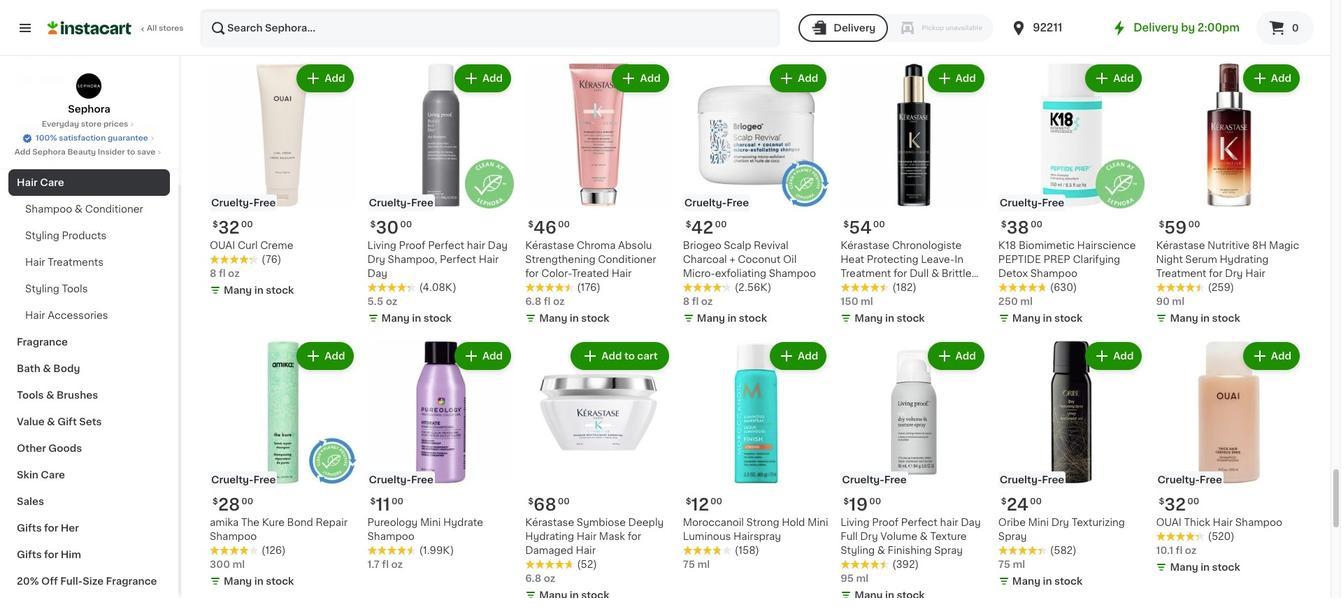 Task type: describe. For each thing, give the bounding box(es) containing it.
kérastase for 54
[[841, 240, 890, 250]]

00 for k18 biomimetic hairscience peptide prep clarifying detox shampoo
[[1031, 220, 1043, 228]]

care for hair care
[[40, 178, 64, 187]]

product group containing 42
[[683, 62, 830, 328]]

cruelty- for ouai thick hair shampoo
[[1158, 475, 1200, 485]]

in for briogeo scalp revival charcoal + coconut oil micro-exfoliating shampoo
[[728, 313, 737, 323]]

mini for 24
[[1029, 518, 1049, 528]]

2
[[525, 5, 532, 15]]

hold
[[782, 518, 805, 528]]

ready
[[88, 125, 120, 134]]

bath
[[17, 364, 40, 374]]

protecting
[[867, 254, 919, 264]]

cruelty- for k18 biomimetic hairscience peptide prep clarifying detox shampoo
[[1000, 198, 1042, 207]]

other goods
[[17, 443, 82, 453]]

& right "bath"
[[43, 364, 51, 374]]

oz right 5.5
[[386, 296, 398, 306]]

1 vertical spatial fragrance
[[106, 576, 157, 586]]

cruelty-free for amika the kure bond repair shampoo
[[211, 475, 276, 485]]

for inside kérastase chroma absolu strengthening conditioner for color-treated hair
[[525, 268, 539, 278]]

$ for k18 biomimetic hairscience peptide prep clarifying detox shampoo
[[1002, 220, 1007, 228]]

full
[[841, 532, 858, 542]]

add for kérastase nutritive 8h magic night serum hydrating treatment for dry hair
[[1272, 73, 1292, 83]]

delivery for delivery by 2:00pm
[[1134, 22, 1179, 33]]

satisfaction
[[59, 134, 106, 142]]

& up products
[[75, 204, 83, 214]]

00 for living proof perfect hair day full dry volume & texture styling & finishing spray
[[870, 497, 882, 506]]

ouai for ouai curl creme
[[210, 240, 235, 250]]

value & gift sets
[[17, 417, 102, 427]]

oz down damaged
[[544, 574, 556, 584]]

6.8 for 46
[[525, 296, 542, 306]]

300
[[210, 560, 230, 570]]

in
[[955, 254, 964, 264]]

free for living proof perfect hair day full dry volume & texture styling & finishing spray
[[885, 475, 907, 485]]

00 for oribe mini dry texturizing spray
[[1030, 497, 1042, 506]]

styling products
[[25, 231, 107, 241]]

$ 32 00 for thick
[[1159, 497, 1200, 513]]

add for oribe mini dry texturizing spray
[[1114, 351, 1134, 361]]

cruelty- for pureology mini hydrate shampoo
[[369, 475, 411, 485]]

holiday
[[17, 125, 56, 134]]

mask
[[599, 532, 625, 542]]

in for oribe mini dry texturizing spray
[[1043, 577, 1052, 586]]

her
[[61, 523, 79, 533]]

color-
[[542, 268, 572, 278]]

store
[[81, 120, 102, 128]]

spray inside oribe mini dry texturizing spray
[[999, 532, 1027, 542]]

stock for living proof perfect hair day dry shampoo, perfect hair day
[[424, 313, 452, 323]]

hair treatments
[[25, 257, 104, 267]]

75 for 12
[[683, 560, 695, 570]]

$ 42 00
[[686, 219, 727, 235]]

hair inside the kérastase chronologiste heat protecting leave-in treatment for dull & brittle hair
[[841, 282, 861, 292]]

finishing
[[888, 546, 932, 556]]

2 fl oz
[[525, 5, 555, 15]]

$ 28 00
[[213, 497, 253, 513]]

hair for 30
[[467, 240, 485, 250]]

in for ouai curl creme
[[254, 285, 264, 295]]

in for amika the kure bond repair shampoo
[[254, 577, 264, 586]]

treatments
[[48, 257, 104, 267]]

many in stock for amika the kure bond repair shampoo
[[224, 577, 294, 586]]

$ 68 00
[[528, 497, 570, 513]]

insider
[[98, 148, 125, 156]]

free for ouai curl creme
[[254, 198, 276, 207]]

free for ouai thick hair shampoo
[[1200, 475, 1223, 485]]

hydrate
[[443, 518, 483, 528]]

300 ml
[[210, 560, 245, 570]]

product group containing 28
[[210, 339, 356, 591]]

stock for k18 biomimetic hairscience peptide prep clarifying detox shampoo
[[1055, 313, 1083, 323]]

$ for kérastase chronologiste heat protecting leave-in treatment for dull & brittle hair
[[844, 220, 849, 228]]

gifts for gifts for her
[[17, 523, 42, 533]]

shampoo right thick
[[1236, 518, 1283, 528]]

ouai for ouai thick hair shampoo
[[1157, 518, 1182, 528]]

add to cart button
[[572, 343, 668, 368]]

goods
[[48, 443, 82, 453]]

living for 30
[[368, 240, 397, 250]]

living for 19
[[841, 518, 870, 528]]

kérastase chronologiste heat protecting leave-in treatment for dull & brittle hair
[[841, 240, 972, 292]]

free for k18 biomimetic hairscience peptide prep clarifying detox shampoo
[[1042, 198, 1065, 207]]

1 vertical spatial 250 ml
[[999, 296, 1033, 306]]

many in stock for briogeo scalp revival charcoal + coconut oil micro-exfoliating shampoo
[[697, 313, 767, 323]]

hair inside 'link'
[[25, 257, 45, 267]]

& left gift
[[47, 417, 55, 427]]

stock for amika the kure bond repair shampoo
[[266, 577, 294, 586]]

product group containing 19
[[841, 339, 988, 598]]

to inside button
[[625, 351, 635, 361]]

hydrating inside kérastase nutritive 8h magic night serum hydrating treatment for dry hair
[[1220, 254, 1269, 264]]

for left him
[[44, 550, 58, 560]]

free for pureology mini hydrate shampoo
[[411, 475, 434, 485]]

peptide
[[999, 254, 1042, 264]]

38
[[1007, 219, 1030, 235]]

$ 54 00
[[844, 219, 885, 235]]

in for kérastase nutritive 8h magic night serum hydrating treatment for dry hair
[[1201, 313, 1210, 323]]

repair
[[316, 518, 348, 528]]

shampoo inside pureology mini hydrate shampoo
[[368, 532, 415, 542]]

brushes
[[57, 390, 98, 400]]

hairscience
[[1078, 240, 1136, 250]]

00 for ouai thick hair shampoo
[[1188, 497, 1200, 506]]

prices
[[103, 120, 128, 128]]

many for living proof perfect hair day dry shampoo, perfect hair day
[[382, 313, 410, 323]]

0 horizontal spatial to
[[127, 148, 135, 156]]

cruelty-free for ouai thick hair shampoo
[[1158, 475, 1223, 485]]

gift
[[57, 417, 77, 427]]

guarantee
[[108, 134, 148, 142]]

skin care
[[17, 470, 65, 480]]

many in stock for k18 biomimetic hairscience peptide prep clarifying detox shampoo
[[1013, 313, 1083, 323]]

cruelty-free for living proof perfect hair day full dry volume & texture styling & finishing spray
[[842, 475, 907, 485]]

oil
[[783, 254, 797, 264]]

gifts for him link
[[8, 541, 170, 568]]

8 fl oz for 32
[[210, 268, 240, 278]]

cruelty- for living proof perfect hair day dry shampoo, perfect hair day
[[369, 198, 411, 207]]

many in stock for kérastase chronologiste heat protecting leave-in treatment for dull & brittle hair
[[855, 313, 925, 323]]

lists link
[[8, 66, 170, 94]]

free for amika the kure bond repair shampoo
[[254, 475, 276, 485]]

$ for kérastase symbiose deeply hydrating hair mask for damaged hair
[[528, 497, 534, 506]]

hair inside kérastase chroma absolu strengthening conditioner for color-treated hair
[[612, 268, 632, 278]]

(630)
[[1051, 282, 1077, 292]]

free for living proof perfect hair day dry shampoo, perfect hair day
[[411, 198, 434, 207]]

delivery for delivery
[[834, 23, 876, 33]]

him
[[61, 550, 81, 560]]

0 horizontal spatial 250 ml
[[841, 5, 875, 15]]

6.8 fl oz
[[525, 296, 565, 306]]

$ 46 00
[[528, 219, 570, 235]]

amika
[[210, 518, 239, 528]]

oribe mini dry texturizing spray
[[999, 518, 1126, 542]]

2 many in stock button from the left
[[999, 0, 1145, 36]]

scalp
[[724, 240, 752, 250]]

1 vertical spatial day
[[368, 268, 388, 278]]

fl for ouai curl creme
[[219, 268, 226, 278]]

many in stock for oribe mini dry texturizing spray
[[1013, 577, 1083, 586]]

stock for kérastase nutritive 8h magic night serum hydrating treatment for dry hair
[[1213, 313, 1241, 323]]

& down volume
[[878, 546, 886, 556]]

(582)
[[1051, 546, 1077, 556]]

product group containing 46
[[525, 62, 672, 328]]

$ 38 00
[[1002, 219, 1043, 235]]

$ for ouai thick hair shampoo
[[1159, 497, 1165, 506]]

in for living proof perfect hair day dry shampoo, perfect hair day
[[412, 313, 421, 323]]

add button for living proof perfect hair day dry shampoo, perfect hair day
[[456, 66, 510, 91]]

00 for kérastase chroma absolu strengthening conditioner for color-treated hair
[[558, 220, 570, 228]]

instacart logo image
[[48, 20, 132, 36]]

oz inside button
[[543, 5, 555, 15]]

$ for living proof perfect hair day dry shampoo, perfect hair day
[[370, 220, 376, 228]]

tools & brushes
[[17, 390, 98, 400]]

chroma
[[577, 240, 616, 250]]

add sephora beauty insider to save
[[14, 148, 155, 156]]

20%
[[17, 576, 39, 586]]

$ 11 00
[[370, 497, 404, 513]]

5.5 oz
[[368, 296, 398, 306]]

oribe
[[999, 518, 1026, 528]]

10.1
[[1157, 546, 1174, 556]]

00 for living proof perfect hair day dry shampoo, perfect hair day
[[400, 220, 412, 228]]

add for pureology mini hydrate shampoo
[[483, 351, 503, 361]]

add to cart
[[602, 351, 658, 361]]

& down bath & body
[[46, 390, 54, 400]]

90
[[1157, 296, 1170, 306]]

$ for ouai curl creme
[[213, 220, 218, 228]]

cruelty- for amika the kure bond repair shampoo
[[211, 475, 254, 485]]

shampoo down hair care
[[25, 204, 72, 214]]

1 vertical spatial perfect
[[440, 254, 476, 264]]

detox
[[999, 268, 1028, 278]]

(52)
[[577, 560, 597, 570]]

oz right 1.7
[[391, 560, 403, 570]]

& up finishing at the bottom right
[[920, 532, 928, 542]]

ml for 28
[[233, 560, 245, 570]]

hair treatments link
[[8, 249, 170, 276]]

2:00pm
[[1198, 22, 1240, 33]]

spray inside living proof perfect hair day full dry volume & texture styling & finishing spray
[[935, 546, 963, 556]]

1 vertical spatial sephora
[[32, 148, 66, 156]]

product group containing 54
[[841, 62, 988, 328]]

pureology mini hydrate shampoo
[[368, 518, 483, 542]]

conditioner inside shampoo & conditioner link
[[85, 204, 143, 214]]

00 for pureology mini hydrate shampoo
[[392, 497, 404, 506]]

00 for kérastase chronologiste heat protecting leave-in treatment for dull & brittle hair
[[874, 220, 885, 228]]

add button for ouai thick hair shampoo
[[1245, 343, 1299, 368]]

+
[[730, 254, 736, 264]]

$ for kérastase chroma absolu strengthening conditioner for color-treated hair
[[528, 220, 534, 228]]

Search field
[[201, 10, 779, 46]]

(1.99k)
[[419, 546, 454, 556]]

biomimetic
[[1019, 240, 1075, 250]]

6.8 oz
[[525, 574, 556, 584]]

(392)
[[893, 560, 919, 570]]

0
[[1292, 23, 1299, 33]]

fl for kérastase chroma absolu strengthening conditioner for color-treated hair
[[544, 296, 551, 306]]

dry inside living proof perfect hair day dry shampoo, perfect hair day
[[368, 254, 385, 264]]

shampoo inside "k18 biomimetic hairscience peptide prep clarifying detox shampoo"
[[1031, 268, 1078, 278]]

conditioner inside kérastase chroma absolu strengthening conditioner for color-treated hair
[[598, 254, 656, 264]]

again
[[71, 47, 98, 57]]

75 ml for 24
[[999, 560, 1026, 570]]

delivery by 2:00pm link
[[1112, 20, 1240, 36]]

for inside kérastase nutritive 8h magic night serum hydrating treatment for dry hair
[[1210, 268, 1223, 278]]

46
[[534, 219, 557, 235]]

value & gift sets link
[[8, 409, 170, 435]]

stock for ouai thick hair shampoo
[[1213, 563, 1241, 572]]

shampoo inside briogeo scalp revival charcoal + coconut oil micro-exfoliating shampoo
[[769, 268, 816, 278]]

holiday party ready beauty link
[[8, 116, 170, 143]]

clarifying
[[1073, 254, 1121, 264]]

ml for 24
[[1013, 560, 1026, 570]]

92211
[[1033, 22, 1063, 33]]

add button for living proof perfect hair day full dry volume & texture styling & finishing spray
[[929, 343, 983, 368]]

product group containing 59
[[1157, 62, 1303, 328]]

stock for kérastase chroma absolu strengthening conditioner for color-treated hair
[[582, 313, 610, 323]]



Task type: vqa. For each thing, say whether or not it's contained in the screenshot.


Task type: locate. For each thing, give the bounding box(es) containing it.
2 vertical spatial perfect
[[902, 518, 938, 528]]

2 gifts from the top
[[17, 550, 42, 560]]

product group containing 24
[[999, 339, 1145, 591]]

cruelty- up $ 30 00
[[369, 198, 411, 207]]

0 vertical spatial $ 32 00
[[213, 219, 253, 235]]

1 vertical spatial $ 32 00
[[1159, 497, 1200, 513]]

1 horizontal spatial 250 ml
[[999, 296, 1033, 306]]

accessories
[[48, 311, 108, 320]]

0 horizontal spatial 250
[[841, 5, 861, 15]]

0 horizontal spatial mini
[[420, 518, 441, 528]]

11
[[376, 497, 390, 513]]

0 vertical spatial fragrance
[[17, 337, 68, 347]]

kérastase for 68
[[525, 518, 574, 528]]

$ 19 00
[[844, 497, 882, 513]]

1 vertical spatial proof
[[872, 518, 899, 528]]

fl for ouai thick hair shampoo
[[1176, 546, 1183, 556]]

add for living proof perfect hair day dry shampoo, perfect hair day
[[483, 73, 503, 83]]

cruelty- up $ 24 00
[[1000, 475, 1042, 485]]

styling for styling tools
[[25, 284, 59, 294]]

kérastase down $ 68 00
[[525, 518, 574, 528]]

value
[[17, 417, 45, 427]]

for
[[525, 268, 539, 278], [894, 268, 908, 278], [1210, 268, 1223, 278], [44, 523, 58, 533], [628, 532, 642, 542], [44, 550, 58, 560]]

ouai left curl
[[210, 240, 235, 250]]

dry inside living proof perfect hair day full dry volume & texture styling & finishing spray
[[861, 532, 878, 542]]

$ inside $ 12 00
[[686, 497, 692, 506]]

the
[[241, 518, 260, 528]]

1 horizontal spatial 8
[[683, 296, 690, 306]]

1 vertical spatial gifts
[[17, 550, 42, 560]]

cruelty- up $ 28 00
[[211, 475, 254, 485]]

sephora down 100%
[[32, 148, 66, 156]]

delivery inside button
[[834, 23, 876, 33]]

mini right the hold at the bottom of the page
[[808, 518, 829, 528]]

cruelty-free for briogeo scalp revival charcoal + coconut oil micro-exfoliating shampoo
[[685, 198, 749, 207]]

ml
[[863, 5, 875, 15], [861, 296, 873, 306], [1021, 296, 1033, 306], [1173, 296, 1185, 306], [233, 560, 245, 570], [698, 560, 710, 570], [1013, 560, 1026, 570], [857, 574, 869, 584]]

0 vertical spatial ouai
[[210, 240, 235, 250]]

2 horizontal spatial day
[[961, 518, 981, 528]]

moroccanoil strong hold mini luminous hairspray
[[683, 518, 829, 542]]

1 vertical spatial 8
[[683, 296, 690, 306]]

cruelty-free up $ 38 00
[[1000, 198, 1065, 207]]

00 inside $ 24 00
[[1030, 497, 1042, 506]]

perfect for 19
[[902, 518, 938, 528]]

0 horizontal spatial delivery
[[834, 23, 876, 33]]

1 horizontal spatial living
[[841, 518, 870, 528]]

sephora logo image
[[76, 73, 102, 99]]

0 horizontal spatial proof
[[399, 240, 426, 250]]

shampoo inside amika the kure bond repair shampoo
[[210, 532, 257, 542]]

0 horizontal spatial conditioner
[[85, 204, 143, 214]]

1 vertical spatial conditioner
[[598, 254, 656, 264]]

fragrance right size
[[106, 576, 157, 586]]

0 vertical spatial conditioner
[[85, 204, 143, 214]]

None search field
[[200, 8, 781, 48]]

1 vertical spatial tools
[[17, 390, 44, 400]]

0 horizontal spatial 75 ml
[[683, 560, 710, 570]]

kérastase inside the kérastase chronologiste heat protecting leave-in treatment for dull & brittle hair
[[841, 240, 890, 250]]

free up volume
[[885, 475, 907, 485]]

1 vertical spatial to
[[625, 351, 635, 361]]

cruelty-free up $ 19 00 in the right of the page
[[842, 475, 907, 485]]

dry right 'full'
[[861, 532, 878, 542]]

care inside skin care link
[[41, 470, 65, 480]]

00 right 46
[[558, 220, 570, 228]]

1 vertical spatial ouai
[[1157, 518, 1182, 528]]

care
[[40, 178, 64, 187], [41, 470, 65, 480]]

00 inside $ 59 00
[[1189, 220, 1201, 228]]

gifts up 20%
[[17, 550, 42, 560]]

00 right "30"
[[400, 220, 412, 228]]

00 inside $ 54 00
[[874, 220, 885, 228]]

0 horizontal spatial 8 fl oz
[[210, 268, 240, 278]]

00 inside $ 28 00
[[242, 497, 253, 506]]

mini up (1.99k)
[[420, 518, 441, 528]]

free up oribe mini dry texturizing spray
[[1042, 475, 1065, 485]]

2 6.8 from the top
[[525, 574, 542, 584]]

1 horizontal spatial fragrance
[[106, 576, 157, 586]]

1 horizontal spatial tools
[[62, 284, 88, 294]]

treated
[[572, 268, 609, 278]]

00 inside $ 46 00
[[558, 220, 570, 228]]

perfect
[[428, 240, 465, 250], [440, 254, 476, 264], [902, 518, 938, 528]]

00 for moroccanoil strong hold mini luminous hairspray
[[711, 497, 723, 506]]

gifts down sales
[[17, 523, 42, 533]]

perfect inside living proof perfect hair day full dry volume & texture styling & finishing spray
[[902, 518, 938, 528]]

$ 32 00 for curl
[[213, 219, 253, 235]]

1 vertical spatial 250
[[999, 296, 1018, 306]]

tools up value
[[17, 390, 44, 400]]

00 right 59
[[1189, 220, 1201, 228]]

gifts
[[17, 523, 42, 533], [17, 550, 42, 560]]

32
[[218, 219, 240, 235], [1165, 497, 1186, 513]]

1 vertical spatial hydrating
[[525, 532, 574, 542]]

(4.08k)
[[419, 282, 457, 292]]

fragrance link
[[8, 329, 170, 355]]

100% satisfaction guarantee button
[[22, 130, 157, 144]]

(182)
[[893, 282, 917, 292]]

0 horizontal spatial tools
[[17, 390, 44, 400]]

kérastase inside kérastase symbiose deeply hydrating hair mask for damaged hair
[[525, 518, 574, 528]]

hair for 19
[[941, 518, 959, 528]]

1 horizontal spatial proof
[[872, 518, 899, 528]]

0 vertical spatial tools
[[62, 284, 88, 294]]

75 ml down the oribe
[[999, 560, 1026, 570]]

add for moroccanoil strong hold mini luminous hairspray
[[798, 351, 819, 361]]

pureology
[[368, 518, 418, 528]]

1 horizontal spatial to
[[625, 351, 635, 361]]

& inside the kérastase chronologiste heat protecting leave-in treatment for dull & brittle hair
[[932, 268, 940, 278]]

conditioner
[[85, 204, 143, 214], [598, 254, 656, 264]]

kérastase
[[525, 240, 574, 250], [841, 240, 890, 250], [1157, 240, 1206, 250], [525, 518, 574, 528]]

cruelty-free for pureology mini hydrate shampoo
[[369, 475, 434, 485]]

mini inside moroccanoil strong hold mini luminous hairspray
[[808, 518, 829, 528]]

briogeo scalp revival charcoal + coconut oil micro-exfoliating shampoo
[[683, 240, 816, 278]]

proof inside living proof perfect hair day full dry volume & texture styling & finishing spray
[[872, 518, 899, 528]]

everyday
[[42, 120, 79, 128]]

mini inside oribe mini dry texturizing spray
[[1029, 518, 1049, 528]]

stock for ouai curl creme
[[266, 285, 294, 295]]

ml for 54
[[861, 296, 873, 306]]

many in stock for kérastase nutritive 8h magic night serum hydrating treatment for dry hair
[[1171, 313, 1241, 323]]

5.5
[[368, 296, 384, 306]]

0 horizontal spatial fragrance
[[17, 337, 68, 347]]

cruelty- up curl
[[211, 198, 254, 207]]

0 vertical spatial day
[[488, 240, 508, 250]]

2 vertical spatial styling
[[841, 546, 875, 556]]

32 up curl
[[218, 219, 240, 235]]

add inside button
[[602, 351, 622, 361]]

absolu
[[618, 240, 652, 250]]

ml for 59
[[1173, 296, 1185, 306]]

conditioner down 'absolu'
[[598, 254, 656, 264]]

$ for moroccanoil strong hold mini luminous hairspray
[[686, 497, 692, 506]]

beauty down satisfaction
[[68, 148, 96, 156]]

0 horizontal spatial hair
[[467, 240, 485, 250]]

75 ml down luminous
[[683, 560, 710, 570]]

1 horizontal spatial 8 fl oz
[[683, 296, 713, 306]]

00 right 28
[[242, 497, 253, 506]]

ouai up 10.1
[[1157, 518, 1182, 528]]

other
[[17, 443, 46, 453]]

spray down texture
[[935, 546, 963, 556]]

3 mini from the left
[[1029, 518, 1049, 528]]

75 ml for 12
[[683, 560, 710, 570]]

in for kérastase chronologiste heat protecting leave-in treatment for dull & brittle hair
[[886, 313, 895, 323]]

proof up volume
[[872, 518, 899, 528]]

0 vertical spatial care
[[40, 178, 64, 187]]

cruelty- up thick
[[1158, 475, 1200, 485]]

$ inside $ 54 00
[[844, 220, 849, 228]]

100%
[[36, 134, 57, 142]]

1 horizontal spatial delivery
[[1134, 22, 1179, 33]]

dry up (259)
[[1226, 268, 1243, 278]]

shampoo & conditioner
[[25, 204, 143, 214]]

kérastase for 59
[[1157, 240, 1206, 250]]

gifts for gifts for him
[[17, 550, 42, 560]]

makeup link
[[8, 143, 170, 169]]

free up pureology mini hydrate shampoo
[[411, 475, 434, 485]]

$ inside $ 68 00
[[528, 497, 534, 506]]

0 vertical spatial perfect
[[428, 240, 465, 250]]

00 inside $ 12 00
[[711, 497, 723, 506]]

fragrance up bath & body
[[17, 337, 68, 347]]

kérastase nutritive 8h magic night serum hydrating treatment for dry hair
[[1157, 240, 1300, 278]]

micro-
[[683, 268, 715, 278]]

1 many in stock button from the left
[[210, 0, 356, 22]]

it
[[61, 47, 68, 57]]

100% satisfaction guarantee
[[36, 134, 148, 142]]

fl down 'color-'
[[544, 296, 551, 306]]

0 vertical spatial 32
[[218, 219, 240, 235]]

coconut
[[738, 254, 781, 264]]

00 inside $ 42 00
[[715, 220, 727, 228]]

care down makeup
[[40, 178, 64, 187]]

full-
[[60, 576, 83, 586]]

ml for 19
[[857, 574, 869, 584]]

00 for ouai curl creme
[[241, 220, 253, 228]]

$ inside $ 19 00
[[844, 497, 849, 506]]

dry inside kérastase nutritive 8h magic night serum hydrating treatment for dry hair
[[1226, 268, 1243, 278]]

0 horizontal spatial spray
[[935, 546, 963, 556]]

add for ouai thick hair shampoo
[[1272, 351, 1292, 361]]

8 fl oz for 42
[[683, 296, 713, 306]]

00 right the 38
[[1031, 220, 1043, 228]]

service type group
[[799, 14, 994, 42]]

cruelty-free for ouai curl creme
[[211, 198, 276, 207]]

2 horizontal spatial mini
[[1029, 518, 1049, 528]]

0 vertical spatial beauty
[[123, 125, 159, 134]]

hydrating inside kérastase symbiose deeply hydrating hair mask for damaged hair
[[525, 532, 574, 542]]

$ 32 00
[[213, 219, 253, 235], [1159, 497, 1200, 513]]

care inside hair care link
[[40, 178, 64, 187]]

0 horizontal spatial treatment
[[841, 268, 891, 278]]

$ 12 00
[[686, 497, 723, 513]]

(520)
[[1208, 532, 1235, 542]]

00 up thick
[[1188, 497, 1200, 506]]

2 treatment from the left
[[1157, 268, 1207, 278]]

$ inside $ 46 00
[[528, 220, 534, 228]]

briogeo
[[683, 240, 722, 250]]

for inside the kérastase chronologiste heat protecting leave-in treatment for dull & brittle hair
[[894, 268, 908, 278]]

0 vertical spatial 8
[[210, 268, 217, 278]]

0 vertical spatial proof
[[399, 240, 426, 250]]

styling down 'full'
[[841, 546, 875, 556]]

add button for ouai curl creme
[[298, 66, 352, 91]]

treatment inside kérastase nutritive 8h magic night serum hydrating treatment for dry hair
[[1157, 268, 1207, 278]]

00 for briogeo scalp revival charcoal + coconut oil micro-exfoliating shampoo
[[715, 220, 727, 228]]

1 horizontal spatial hair
[[941, 518, 959, 528]]

bond
[[287, 518, 313, 528]]

size
[[83, 576, 104, 586]]

day for 19
[[961, 518, 981, 528]]

hairspray
[[734, 532, 781, 542]]

cruelty-free up thick
[[1158, 475, 1223, 485]]

0 vertical spatial sephora
[[68, 104, 110, 114]]

for left her
[[44, 523, 58, 533]]

$ inside $ 42 00
[[686, 220, 692, 228]]

product group
[[210, 62, 356, 300], [368, 62, 514, 328], [525, 62, 672, 328], [683, 62, 830, 328], [841, 62, 988, 328], [999, 62, 1145, 328], [1157, 62, 1303, 328], [210, 339, 356, 591], [368, 339, 514, 572], [525, 339, 672, 598], [683, 339, 830, 572], [841, 339, 988, 598], [999, 339, 1145, 591], [1157, 339, 1303, 577]]

kérastase chroma absolu strengthening conditioner for color-treated hair
[[525, 240, 656, 278]]

proof inside living proof perfect hair day dry shampoo, perfect hair day
[[399, 240, 426, 250]]

care right skin
[[41, 470, 65, 480]]

luminous
[[683, 532, 731, 542]]

1 horizontal spatial conditioner
[[598, 254, 656, 264]]

95 ml
[[841, 574, 869, 584]]

32 up thick
[[1165, 497, 1186, 513]]

1 vertical spatial living
[[841, 518, 870, 528]]

8
[[210, 268, 217, 278], [683, 296, 690, 306]]

1 horizontal spatial 75
[[999, 560, 1011, 570]]

all
[[147, 24, 157, 32]]

cruelty-free up $ 28 00
[[211, 475, 276, 485]]

add button for kérastase nutritive 8h magic night serum hydrating treatment for dry hair
[[1245, 66, 1299, 91]]

styling up hair treatments
[[25, 231, 59, 241]]

$ inside $ 24 00
[[1002, 497, 1007, 506]]

day inside living proof perfect hair day full dry volume & texture styling & finishing spray
[[961, 518, 981, 528]]

many in stock for living proof perfect hair day dry shampoo, perfect hair day
[[382, 313, 452, 323]]

0 vertical spatial styling
[[25, 231, 59, 241]]

add for kérastase chroma absolu strengthening conditioner for color-treated hair
[[640, 73, 661, 83]]

00 inside $ 30 00
[[400, 220, 412, 228]]

in for ouai thick hair shampoo
[[1201, 563, 1210, 572]]

0 horizontal spatial day
[[368, 268, 388, 278]]

(2.56k)
[[735, 282, 772, 292]]

many for kérastase chroma absolu strengthening conditioner for color-treated hair
[[539, 313, 568, 323]]

1 vertical spatial beauty
[[68, 148, 96, 156]]

day for 30
[[488, 240, 508, 250]]

1 horizontal spatial ouai
[[1157, 518, 1182, 528]]

free up ouai thick hair shampoo
[[1200, 475, 1223, 485]]

buy it again
[[39, 47, 98, 57]]

8 for 32
[[210, 268, 217, 278]]

$ 24 00
[[1002, 497, 1042, 513]]

save
[[137, 148, 155, 156]]

add for briogeo scalp revival charcoal + coconut oil micro-exfoliating shampoo
[[798, 73, 819, 83]]

magic
[[1270, 240, 1300, 250]]

1 horizontal spatial 32
[[1165, 497, 1186, 513]]

$ inside $ 28 00
[[213, 497, 218, 506]]

mini down $ 24 00
[[1029, 518, 1049, 528]]

conditioner up styling products link
[[85, 204, 143, 214]]

to down guarantee
[[127, 148, 135, 156]]

for inside kérastase symbiose deeply hydrating hair mask for damaged hair
[[628, 532, 642, 542]]

1 horizontal spatial $ 32 00
[[1159, 497, 1200, 513]]

all stores
[[147, 24, 184, 32]]

oz right 2
[[543, 5, 555, 15]]

00 inside $ 38 00
[[1031, 220, 1043, 228]]

in for k18 biomimetic hairscience peptide prep clarifying detox shampoo
[[1043, 313, 1052, 323]]

oz down 'color-'
[[553, 296, 565, 306]]

add button for moroccanoil strong hold mini luminous hairspray
[[772, 343, 826, 368]]

0 vertical spatial 250
[[841, 5, 861, 15]]

2 75 from the left
[[999, 560, 1011, 570]]

2 fl oz button
[[525, 0, 672, 17]]

1 horizontal spatial sephora
[[68, 104, 110, 114]]

0 vertical spatial gifts
[[17, 523, 42, 533]]

1 horizontal spatial mini
[[808, 518, 829, 528]]

1 vertical spatial 8 fl oz
[[683, 296, 713, 306]]

0 horizontal spatial living
[[368, 240, 397, 250]]

styling tools
[[25, 284, 88, 294]]

42
[[692, 219, 714, 235]]

kérastase up night
[[1157, 240, 1206, 250]]

kérastase for 46
[[525, 240, 574, 250]]

1 gifts from the top
[[17, 523, 42, 533]]

cruelty- up $ 42 00
[[685, 198, 727, 207]]

many in stock for kérastase chroma absolu strengthening conditioner for color-treated hair
[[539, 313, 610, 323]]

hair inside living proof perfect hair day dry shampoo, perfect hair day
[[479, 254, 499, 264]]

1 vertical spatial 32
[[1165, 497, 1186, 513]]

many for k18 biomimetic hairscience peptide prep clarifying detox shampoo
[[1013, 313, 1041, 323]]

in for kérastase chroma absolu strengthening conditioner for color-treated hair
[[570, 313, 579, 323]]

0 horizontal spatial hydrating
[[525, 532, 574, 542]]

product group containing 30
[[368, 62, 514, 328]]

bath & body
[[17, 364, 80, 374]]

products
[[62, 231, 107, 241]]

1 horizontal spatial day
[[488, 240, 508, 250]]

tools & brushes link
[[8, 382, 170, 409]]

mini inside pureology mini hydrate shampoo
[[420, 518, 441, 528]]

proof for 19
[[872, 518, 899, 528]]

0 vertical spatial hair
[[467, 240, 485, 250]]

1.7
[[368, 560, 380, 570]]

many in stock for ouai thick hair shampoo
[[1171, 563, 1241, 572]]

living inside living proof perfect hair day full dry volume & texture styling & finishing spray
[[841, 518, 870, 528]]

fl down ouai curl creme
[[219, 268, 226, 278]]

free up $ 38 00
[[1042, 198, 1065, 207]]

free up creme
[[254, 198, 276, 207]]

creme
[[260, 240, 293, 250]]

for up (259)
[[1210, 268, 1223, 278]]

shampoo down pureology
[[368, 532, 415, 542]]

perfect up shampoo,
[[428, 240, 465, 250]]

0 horizontal spatial 32
[[218, 219, 240, 235]]

0 horizontal spatial beauty
[[68, 148, 96, 156]]

95
[[841, 574, 854, 584]]

bath & body link
[[8, 355, 170, 382]]

oz right 10.1
[[1185, 546, 1197, 556]]

1 75 ml from the left
[[683, 560, 710, 570]]

for up (182)
[[894, 268, 908, 278]]

styling inside living proof perfect hair day full dry volume & texture styling & finishing spray
[[841, 546, 875, 556]]

0 horizontal spatial 75
[[683, 560, 695, 570]]

cruelty- up $ 19 00 in the right of the page
[[842, 475, 885, 485]]

00 right 42
[[715, 220, 727, 228]]

cruelty-free up curl
[[211, 198, 276, 207]]

8 down micro-
[[683, 296, 690, 306]]

8 for 42
[[683, 296, 690, 306]]

exfoliating
[[715, 268, 767, 278]]

1 75 from the left
[[683, 560, 695, 570]]

free up $ 42 00
[[727, 198, 749, 207]]

add button for kérastase chroma absolu strengthening conditioner for color-treated hair
[[614, 66, 668, 91]]

mini for 11
[[420, 518, 441, 528]]

0 vertical spatial 250 ml
[[841, 5, 875, 15]]

treatment inside the kérastase chronologiste heat protecting leave-in treatment for dull & brittle hair
[[841, 268, 891, 278]]

amika the kure bond repair shampoo
[[210, 518, 348, 542]]

stock for briogeo scalp revival charcoal + coconut oil micro-exfoliating shampoo
[[739, 313, 767, 323]]

hair care link
[[8, 169, 170, 196]]

hair inside living proof perfect hair day full dry volume & texture styling & finishing spray
[[941, 518, 959, 528]]

0 vertical spatial 8 fl oz
[[210, 268, 240, 278]]

1 horizontal spatial beauty
[[123, 125, 159, 134]]

0 vertical spatial 6.8
[[525, 296, 542, 306]]

00 right '19'
[[870, 497, 882, 506]]

0 vertical spatial living
[[368, 240, 397, 250]]

sets
[[79, 417, 102, 427]]

styling tools link
[[8, 276, 170, 302]]

1 horizontal spatial 75 ml
[[999, 560, 1026, 570]]

styling for styling products
[[25, 231, 59, 241]]

$ for briogeo scalp revival charcoal + coconut oil micro-exfoliating shampoo
[[686, 220, 692, 228]]

shampoo down amika
[[210, 532, 257, 542]]

$ inside $ 30 00
[[370, 220, 376, 228]]

to left cart
[[625, 351, 635, 361]]

fl for briogeo scalp revival charcoal + coconut oil micro-exfoliating shampoo
[[692, 296, 699, 306]]

free for briogeo scalp revival charcoal + coconut oil micro-exfoliating shampoo
[[727, 198, 749, 207]]

holiday party ready beauty
[[17, 125, 159, 134]]

spray down the oribe
[[999, 532, 1027, 542]]

00 for amika the kure bond repair shampoo
[[242, 497, 253, 506]]

32 for thick
[[1165, 497, 1186, 513]]

hair inside living proof perfect hair day dry shampoo, perfect hair day
[[467, 240, 485, 250]]

body
[[53, 364, 80, 374]]

free up $ 30 00
[[411, 198, 434, 207]]

ml for 38
[[1021, 296, 1033, 306]]

gifts for her link
[[8, 515, 170, 541]]

0 horizontal spatial 8
[[210, 268, 217, 278]]

1 vertical spatial spray
[[935, 546, 963, 556]]

$ 59 00
[[1159, 219, 1201, 235]]

hydrating up damaged
[[525, 532, 574, 542]]

product group containing 12
[[683, 339, 830, 572]]

shampoo down the oil
[[769, 268, 816, 278]]

1 horizontal spatial many in stock button
[[999, 0, 1145, 36]]

for down deeply
[[628, 532, 642, 542]]

$ inside $ 38 00
[[1002, 220, 1007, 228]]

chronologiste
[[893, 240, 962, 250]]

texture
[[931, 532, 967, 542]]

dry down "30"
[[368, 254, 385, 264]]

0 horizontal spatial $ 32 00
[[213, 219, 253, 235]]

00 right 11
[[392, 497, 404, 506]]

cruelty-free up $ 42 00
[[685, 198, 749, 207]]

living inside living proof perfect hair day dry shampoo, perfect hair day
[[368, 240, 397, 250]]

$ 32 00 up thick
[[1159, 497, 1200, 513]]

many for kérastase nutritive 8h magic night serum hydrating treatment for dry hair
[[1171, 313, 1199, 323]]

00 right the 24
[[1030, 497, 1042, 506]]

1 vertical spatial care
[[41, 470, 65, 480]]

fl right 1.7
[[382, 560, 389, 570]]

0 horizontal spatial ouai
[[210, 240, 235, 250]]

kérastase down $ 54 00
[[841, 240, 890, 250]]

6.8 down 'color-'
[[525, 296, 542, 306]]

$ for pureology mini hydrate shampoo
[[370, 497, 376, 506]]

fl right 10.1
[[1176, 546, 1183, 556]]

$ 32 00 up curl
[[213, 219, 253, 235]]

day
[[488, 240, 508, 250], [368, 268, 388, 278], [961, 518, 981, 528]]

kérastase inside kérastase chroma absolu strengthening conditioner for color-treated hair
[[525, 240, 574, 250]]

hair inside kérastase nutritive 8h magic night serum hydrating treatment for dry hair
[[1246, 268, 1266, 278]]

dull
[[910, 268, 929, 278]]

cart
[[637, 351, 658, 361]]

fl inside button
[[534, 5, 541, 15]]

perfect up (4.08k)
[[440, 254, 476, 264]]

(76)
[[262, 254, 281, 264]]

many for ouai thick hair shampoo
[[1171, 563, 1199, 572]]

1 6.8 from the top
[[525, 296, 542, 306]]

$ inside $ 59 00
[[1159, 220, 1165, 228]]

product group containing 68
[[525, 339, 672, 598]]

other goods link
[[8, 435, 170, 462]]

heat
[[841, 254, 865, 264]]

0 horizontal spatial sephora
[[32, 148, 66, 156]]

0 vertical spatial hydrating
[[1220, 254, 1269, 264]]

add for k18 biomimetic hairscience peptide prep clarifying detox shampoo
[[1114, 73, 1134, 83]]

2 vertical spatial day
[[961, 518, 981, 528]]

1 horizontal spatial 250
[[999, 296, 1018, 306]]

1 mini from the left
[[420, 518, 441, 528]]

1 treatment from the left
[[841, 268, 891, 278]]

1 horizontal spatial hydrating
[[1220, 254, 1269, 264]]

$ inside '$ 11 00'
[[370, 497, 376, 506]]

0 vertical spatial to
[[127, 148, 135, 156]]

1 vertical spatial hair
[[941, 518, 959, 528]]

skin
[[17, 470, 38, 480]]

sales link
[[8, 488, 170, 515]]

fl down micro-
[[692, 296, 699, 306]]

product group containing 11
[[368, 339, 514, 572]]

10.1 fl oz
[[1157, 546, 1197, 556]]

oz down curl
[[228, 268, 240, 278]]

oz down micro-
[[701, 296, 713, 306]]

cruelty-free for living proof perfect hair day dry shampoo, perfect hair day
[[369, 198, 434, 207]]

2 75 ml from the left
[[999, 560, 1026, 570]]

8 fl oz down curl
[[210, 268, 240, 278]]

1 horizontal spatial treatment
[[1157, 268, 1207, 278]]

dry
[[368, 254, 385, 264], [1226, 268, 1243, 278], [1052, 518, 1070, 528], [861, 532, 878, 542]]

$ for living proof perfect hair day full dry volume & texture styling & finishing spray
[[844, 497, 849, 506]]

1 vertical spatial 6.8
[[525, 574, 542, 584]]

treatment down night
[[1157, 268, 1207, 278]]

2 mini from the left
[[808, 518, 829, 528]]

cruelty-free for oribe mini dry texturizing spray
[[1000, 475, 1065, 485]]

for left 'color-'
[[525, 268, 539, 278]]

kérastase inside kérastase nutritive 8h magic night serum hydrating treatment for dry hair
[[1157, 240, 1206, 250]]

1 vertical spatial styling
[[25, 284, 59, 294]]

add button for kérastase chronologiste heat protecting leave-in treatment for dull & brittle hair
[[929, 66, 983, 91]]

product group containing 38
[[999, 62, 1145, 328]]

add for living proof perfect hair day full dry volume & texture styling & finishing spray
[[956, 351, 976, 361]]

ml for 12
[[698, 560, 710, 570]]

sephora up 'store'
[[68, 104, 110, 114]]

(176)
[[577, 282, 601, 292]]

symbiose
[[577, 518, 626, 528]]

sephora link
[[68, 73, 110, 116]]

00 inside $ 19 00
[[870, 497, 882, 506]]

00 inside '$ 11 00'
[[392, 497, 404, 506]]

dry inside oribe mini dry texturizing spray
[[1052, 518, 1070, 528]]

00 inside $ 68 00
[[558, 497, 570, 506]]



